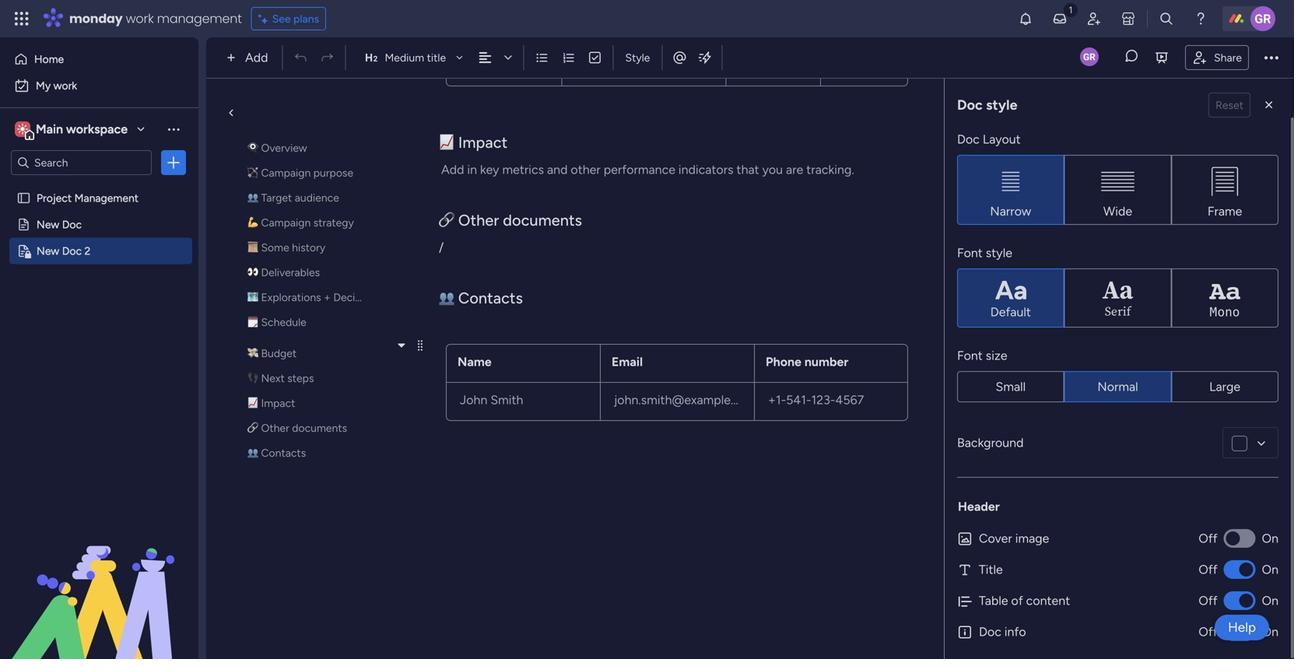 Task type: describe. For each thing, give the bounding box(es) containing it.
see plans
[[272, 12, 319, 25]]

font style
[[957, 246, 1012, 260]]

+
[[324, 291, 331, 304]]

small button
[[957, 371, 1064, 402]]

default
[[990, 305, 1031, 319]]

public board image
[[16, 191, 31, 205]]

workspace image
[[17, 121, 28, 138]]

next
[[261, 372, 285, 385]]

workspace selection element
[[15, 120, 130, 140]]

bulleted list image
[[535, 51, 549, 65]]

on for of
[[1262, 593, 1279, 608]]

large button
[[1171, 371, 1279, 402]]

frame button
[[1171, 155, 1279, 225]]

narrow button
[[957, 155, 1064, 225]]

workspace image
[[15, 121, 30, 138]]

cover
[[979, 531, 1012, 546]]

home option
[[9, 47, 189, 72]]

background
[[957, 435, 1024, 450]]

email
[[612, 354, 643, 369]]

style button
[[618, 44, 657, 71]]

project management
[[37, 191, 139, 205]]

👥 for 👥 target audience
[[247, 191, 258, 204]]

wide button
[[1064, 155, 1171, 225]]

💸
[[247, 347, 258, 360]]

cover image
[[979, 531, 1049, 546]]

0 horizontal spatial documents
[[292, 421, 347, 435]]

medium
[[385, 51, 424, 64]]

normal button
[[1064, 371, 1171, 402]]

select product image
[[14, 11, 30, 26]]

v2 ellipsis image
[[1265, 47, 1279, 68]]

decisions
[[333, 291, 380, 304]]

home
[[34, 53, 64, 66]]

of
[[1011, 593, 1023, 608]]

group for doc layout
[[957, 155, 1279, 225]]

some
[[261, 241, 289, 254]]

font for font style
[[957, 246, 983, 260]]

small
[[996, 379, 1026, 394]]

👥 target audience
[[247, 191, 339, 204]]

🗓 schedule
[[247, 316, 306, 329]]

home link
[[9, 47, 189, 72]]

new for new doc 2
[[37, 244, 59, 258]]

options image
[[166, 155, 181, 170]]

/
[[439, 240, 444, 255]]

👣
[[247, 372, 258, 385]]

1 horizontal spatial documents
[[503, 211, 582, 229]]

mention image
[[672, 50, 688, 65]]

doc for doc style
[[957, 96, 983, 113]]

doc for doc info
[[979, 625, 1001, 639]]

workspace
[[66, 122, 128, 137]]

number
[[805, 354, 849, 369]]

add button
[[220, 45, 277, 70]]

2
[[84, 244, 91, 258]]

serif
[[1105, 304, 1131, 320]]

name
[[458, 354, 492, 369]]

header
[[958, 499, 1000, 514]]

normal
[[1098, 379, 1138, 394]]

👁‍🗨
[[247, 141, 258, 154]]

doc left 2
[[62, 244, 82, 258]]

0 vertical spatial other
[[458, 211, 499, 229]]

👥 contacts
[[247, 446, 306, 460]]

campaign for strategy
[[261, 216, 311, 229]]

1 image
[[1064, 1, 1078, 18]]

default button
[[957, 268, 1064, 328]]

see
[[272, 12, 291, 25]]

share button
[[1185, 45, 1249, 70]]

💪
[[247, 216, 258, 229]]

off for image
[[1199, 531, 1218, 546]]

work for my
[[53, 79, 77, 92]]

campaign for purpose
[[261, 166, 311, 179]]

help image
[[1193, 11, 1209, 26]]

off for of
[[1199, 593, 1218, 608]]

content
[[1026, 593, 1070, 608]]

dynamic values image
[[697, 50, 712, 65]]

numbered list image
[[561, 51, 575, 65]]

menu image
[[414, 339, 426, 352]]

mono
[[1210, 305, 1240, 319]]

workspace options image
[[166, 121, 181, 137]]

0 horizontal spatial contacts
[[261, 446, 306, 460]]

🗺 explorations + decisions
[[247, 291, 380, 304]]

font for font size
[[957, 348, 983, 363]]

serif group
[[957, 268, 1279, 328]]

table
[[979, 593, 1008, 608]]

new doc
[[37, 218, 82, 231]]

1 horizontal spatial 📈 impact
[[439, 133, 508, 152]]

👀 deliverables
[[247, 266, 320, 279]]

info
[[1005, 625, 1026, 639]]

overview
[[261, 141, 307, 154]]

board activity image
[[1080, 47, 1099, 66]]

share
[[1214, 51, 1242, 64]]

doc for doc layout
[[957, 132, 980, 147]]

main workspace button
[[11, 116, 152, 142]]

frame
[[1208, 204, 1242, 218]]

👥 inside / 👥 contacts
[[439, 289, 454, 307]]

Search in workspace field
[[33, 154, 130, 172]]



Task type: locate. For each thing, give the bounding box(es) containing it.
1 horizontal spatial work
[[126, 10, 154, 27]]

👥
[[247, 191, 258, 204], [439, 289, 454, 307], [247, 446, 258, 460]]

work inside option
[[53, 79, 77, 92]]

1 group from the top
[[957, 155, 1279, 225]]

notifications image
[[1018, 11, 1033, 26]]

on
[[1262, 531, 1279, 546], [1262, 562, 1279, 577], [1262, 593, 1279, 608], [1262, 625, 1279, 639]]

0 vertical spatial contacts
[[458, 289, 523, 307]]

work right my
[[53, 79, 77, 92]]

1 vertical spatial style
[[986, 246, 1012, 260]]

1 font from the top
[[957, 246, 983, 260]]

main workspace
[[36, 122, 128, 137]]

📜
[[247, 241, 258, 254]]

1 horizontal spatial other
[[458, 211, 499, 229]]

documents
[[503, 211, 582, 229], [292, 421, 347, 435]]

1 horizontal spatial 📈
[[439, 133, 454, 152]]

0 vertical spatial 👥
[[247, 191, 258, 204]]

target
[[261, 191, 292, 204]]

2 new from the top
[[37, 244, 59, 258]]

campaign down overview in the left top of the page
[[261, 166, 311, 179]]

work right "monday"
[[126, 10, 154, 27]]

doc up new doc 2
[[62, 218, 82, 231]]

wide
[[1103, 204, 1132, 218]]

2 group from the top
[[957, 371, 1279, 402]]

contacts
[[458, 289, 523, 307], [261, 446, 306, 460]]

0 vertical spatial group
[[957, 155, 1279, 225]]

help button
[[1215, 615, 1269, 640]]

help
[[1228, 619, 1256, 635]]

image
[[1015, 531, 1049, 546]]

group containing narrow
[[957, 155, 1279, 225]]

purpose
[[313, 166, 353, 179]]

0 horizontal spatial 🔗 other documents
[[247, 421, 347, 435]]

1 vertical spatial campaign
[[261, 216, 311, 229]]

0 horizontal spatial 📈 impact
[[247, 397, 295, 410]]

invite members image
[[1086, 11, 1102, 26]]

title
[[427, 51, 446, 64]]

0 vertical spatial impact
[[458, 133, 508, 152]]

serif button
[[1064, 268, 1171, 328]]

new for new doc
[[37, 218, 59, 231]]

1 vertical spatial group
[[957, 371, 1279, 402]]

🔗 up /
[[439, 211, 454, 229]]

0 vertical spatial style
[[986, 96, 1018, 113]]

3 off from the top
[[1199, 593, 1218, 608]]

off
[[1199, 531, 1218, 546], [1199, 562, 1218, 577], [1199, 593, 1218, 608], [1199, 625, 1218, 639]]

🔗 other documents up / 👥 contacts
[[439, 211, 582, 229]]

0 horizontal spatial work
[[53, 79, 77, 92]]

search everything image
[[1159, 11, 1174, 26]]

option
[[0, 184, 198, 187]]

group
[[957, 155, 1279, 225], [957, 371, 1279, 402]]

group for font size
[[957, 371, 1279, 402]]

narrow
[[990, 204, 1031, 218]]

on for image
[[1262, 531, 1279, 546]]

1 vertical spatial 📈
[[247, 397, 258, 410]]

0 vertical spatial new
[[37, 218, 59, 231]]

phone number
[[766, 354, 849, 369]]

🔗 up 👥 contacts
[[247, 421, 258, 435]]

large
[[1209, 379, 1241, 394]]

history
[[292, 241, 325, 254]]

1 off from the top
[[1199, 531, 1218, 546]]

campaign up 📜 some history
[[261, 216, 311, 229]]

1 vertical spatial impact
[[261, 397, 295, 410]]

work
[[126, 10, 154, 27], [53, 79, 77, 92]]

strategy
[[313, 216, 354, 229]]

1 vertical spatial font
[[957, 348, 983, 363]]

font
[[957, 246, 983, 260], [957, 348, 983, 363]]

greg robinson image
[[1251, 6, 1276, 31]]

1 vertical spatial 👥
[[439, 289, 454, 307]]

public board image
[[16, 217, 31, 232]]

deliverables
[[261, 266, 320, 279]]

button padding image
[[1262, 97, 1277, 113]]

4 off from the top
[[1199, 625, 1218, 639]]

👁‍🗨 overview
[[247, 141, 307, 154]]

1 on from the top
[[1262, 531, 1279, 546]]

2 on from the top
[[1262, 562, 1279, 577]]

1 vertical spatial contacts
[[261, 446, 306, 460]]

my work option
[[9, 73, 189, 98]]

size
[[986, 348, 1007, 363]]

0 horizontal spatial other
[[261, 421, 289, 435]]

budget
[[261, 347, 297, 360]]

my
[[36, 79, 51, 92]]

👣 next steps
[[247, 372, 314, 385]]

list box containing project management
[[0, 182, 198, 474]]

update feed image
[[1052, 11, 1068, 26]]

group containing small
[[957, 371, 1279, 402]]

font size
[[957, 348, 1007, 363]]

style down narrow
[[986, 246, 1012, 260]]

new right private board icon
[[37, 244, 59, 258]]

👀
[[247, 266, 258, 279]]

3 on from the top
[[1262, 593, 1279, 608]]

style
[[625, 51, 650, 64]]

other up / 👥 contacts
[[458, 211, 499, 229]]

1 vertical spatial 🔗 other documents
[[247, 421, 347, 435]]

style up layout
[[986, 96, 1018, 113]]

font up default button
[[957, 246, 983, 260]]

💸 budget
[[247, 347, 297, 360]]

💪 campaign strategy
[[247, 216, 354, 229]]

layout
[[983, 132, 1021, 147]]

management
[[74, 191, 139, 205]]

doc style
[[957, 96, 1018, 113]]

table of content
[[979, 593, 1070, 608]]

1 vertical spatial work
[[53, 79, 77, 92]]

project
[[37, 191, 72, 205]]

👥 down "👣" at bottom
[[247, 446, 258, 460]]

👥 down /
[[439, 289, 454, 307]]

1 vertical spatial new
[[37, 244, 59, 258]]

monday marketplace image
[[1121, 11, 1136, 26]]

checklist image
[[588, 51, 602, 65]]

new right public board icon
[[37, 218, 59, 231]]

management
[[157, 10, 242, 27]]

doc left layout
[[957, 132, 980, 147]]

doc up doc layout
[[957, 96, 983, 113]]

audience
[[295, 191, 339, 204]]

new doc 2
[[37, 244, 91, 258]]

lottie animation image
[[0, 502, 198, 659]]

title
[[979, 562, 1003, 577]]

0 vertical spatial documents
[[503, 211, 582, 229]]

1 new from the top
[[37, 218, 59, 231]]

1 horizontal spatial contacts
[[458, 289, 523, 307]]

1 vertical spatial other
[[261, 421, 289, 435]]

👥 left target
[[247, 191, 258, 204]]

monday
[[69, 10, 123, 27]]

plans
[[293, 12, 319, 25]]

phone
[[766, 354, 802, 369]]

0 vertical spatial 🔗 other documents
[[439, 211, 582, 229]]

🏹 campaign purpose
[[247, 166, 353, 179]]

2 campaign from the top
[[261, 216, 311, 229]]

main
[[36, 122, 63, 137]]

lottie animation element
[[0, 502, 198, 659]]

0 horizontal spatial 📈
[[247, 397, 258, 410]]

steps
[[287, 372, 314, 385]]

🗺 explorations
[[247, 291, 321, 304]]

1 horizontal spatial 🔗
[[439, 211, 454, 229]]

1 horizontal spatial impact
[[458, 133, 508, 152]]

0 vertical spatial 🔗
[[439, 211, 454, 229]]

doc left info
[[979, 625, 1001, 639]]

doc info
[[979, 625, 1026, 639]]

work for monday
[[126, 10, 154, 27]]

1 campaign from the top
[[261, 166, 311, 179]]

0 vertical spatial 📈
[[439, 133, 454, 152]]

doc layout
[[957, 132, 1021, 147]]

monday work management
[[69, 10, 242, 27]]

impact
[[458, 133, 508, 152], [261, 397, 295, 410]]

1 vertical spatial 🔗
[[247, 421, 258, 435]]

0 vertical spatial work
[[126, 10, 154, 27]]

1 vertical spatial documents
[[292, 421, 347, 435]]

1 vertical spatial 📈 impact
[[247, 397, 295, 410]]

see plans button
[[251, 7, 326, 30]]

4 on from the top
[[1262, 625, 1279, 639]]

other
[[458, 211, 499, 229], [261, 421, 289, 435]]

style for font style
[[986, 246, 1012, 260]]

font left "size"
[[957, 348, 983, 363]]

off for info
[[1199, 625, 1218, 639]]

1 horizontal spatial 🔗 other documents
[[439, 211, 582, 229]]

0 vertical spatial font
[[957, 246, 983, 260]]

campaign
[[261, 166, 311, 179], [261, 216, 311, 229]]

0 horizontal spatial 🔗
[[247, 421, 258, 435]]

🔗 other documents up 👥 contacts
[[247, 421, 347, 435]]

👥 for 👥 contacts
[[247, 446, 258, 460]]

my work link
[[9, 73, 189, 98]]

medium title
[[385, 51, 446, 64]]

0 vertical spatial campaign
[[261, 166, 311, 179]]

contacts inside / 👥 contacts
[[458, 289, 523, 307]]

mono button
[[1171, 268, 1279, 328]]

📈 impact
[[439, 133, 508, 152], [247, 397, 295, 410]]

0 vertical spatial 📈 impact
[[439, 133, 508, 152]]

/ 👥 contacts
[[439, 240, 523, 307]]

2 off from the top
[[1199, 562, 1218, 577]]

new
[[37, 218, 59, 231], [37, 244, 59, 258]]

0 horizontal spatial impact
[[261, 397, 295, 410]]

📜 some history
[[247, 241, 325, 254]]

add
[[245, 50, 268, 65]]

2 font from the top
[[957, 348, 983, 363]]

other up 👥 contacts
[[261, 421, 289, 435]]

my work
[[36, 79, 77, 92]]

list box
[[0, 182, 198, 474]]

contacts up name on the left bottom of page
[[458, 289, 523, 307]]

style for doc style
[[986, 96, 1018, 113]]

contacts down 👣 next steps
[[261, 446, 306, 460]]

on for info
[[1262, 625, 1279, 639]]

private board image
[[16, 244, 31, 258]]

2 vertical spatial 👥
[[247, 446, 258, 460]]



Task type: vqa. For each thing, say whether or not it's contained in the screenshot.
the Wide button
yes



